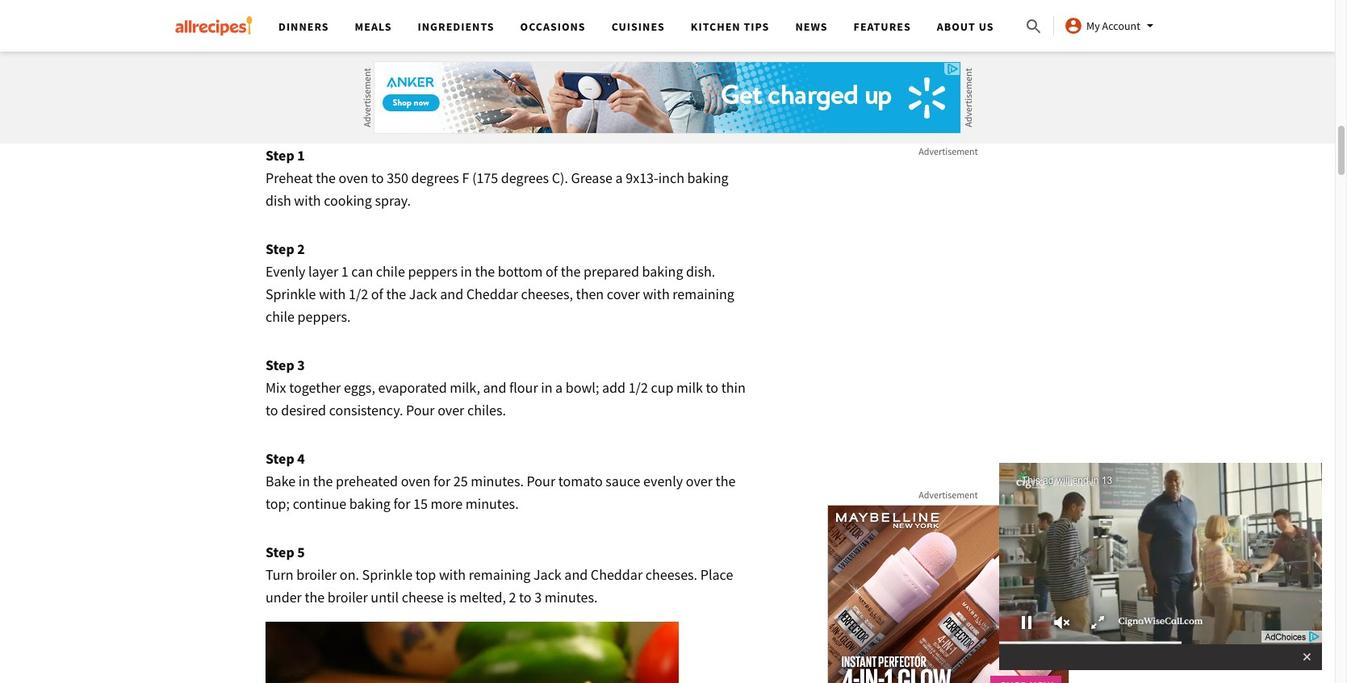 Task type: describe. For each thing, give the bounding box(es) containing it.
inch
[[658, 168, 685, 187]]

to inside 'turn broiler on. sprinkle top with remaining jack and cheddar cheeses. place under the broiler until cheese is melted, 2 to 3 minutes.'
[[519, 588, 532, 607]]

evenly layer 1 can chile peppers in the bottom of the prepared baking dish. sprinkle with 1/2 of the jack and cheddar cheeses, then cover with remaining chile peppers.
[[266, 262, 735, 326]]

milk,
[[450, 378, 480, 397]]

meals
[[355, 19, 392, 34]]

cuisines
[[612, 19, 665, 34]]

0 vertical spatial sauce
[[417, 7, 452, 26]]

cheddar inside 'turn broiler on. sprinkle top with remaining jack and cheddar cheeses. place under the broiler until cheese is melted, 2 to 3 minutes.'
[[591, 566, 643, 584]]

my
[[1087, 19, 1100, 33]]

baking inside bake in the preheated oven for 25 minutes. pour tomato sauce evenly over the top; continue baking for 15 more minutes.
[[349, 495, 391, 513]]

desired
[[281, 401, 326, 420]]

chiles.
[[467, 401, 506, 420]]

350
[[387, 168, 408, 187]]

cup
[[651, 378, 674, 397]]

over inside 'mix together eggs, evaporated milk, and flour in a bowl; add 1/2 cup milk to thin to desired consistency. pour over chiles.'
[[438, 401, 464, 420]]

the inside "preheat the oven to 350 degrees f (175 degrees c). grease a 9x13-inch baking dish with cooking spray."
[[316, 168, 336, 187]]

9x13-
[[626, 168, 658, 187]]

sprinkle inside 'turn broiler on. sprinkle top with remaining jack and cheddar cheeses. place under the broiler until cheese is melted, 2 to 3 minutes.'
[[362, 566, 413, 584]]

cheeses.
[[646, 566, 698, 584]]

to inside "preheat the oven to 350 degrees f (175 degrees c). grease a 9x13-inch baking dish with cooking spray."
[[371, 168, 384, 187]]

in inside 'mix together eggs, evaporated milk, and flour in a bowl; add 1/2 cup milk to thin to desired consistency. pour over chiles.'
[[541, 378, 553, 397]]

1/2 inside evenly layer 1 can chile peppers in the bottom of the prepared baking dish. sprinkle with 1/2 of the jack and cheddar cheeses, then cover with remaining chile peppers.
[[349, 285, 368, 303]]

eggs,
[[344, 378, 375, 397]]

peppers.
[[298, 307, 351, 326]]

kitchen
[[691, 19, 741, 34]]

together
[[289, 378, 341, 397]]

with up peppers.
[[319, 285, 346, 303]]

us
[[979, 19, 994, 34]]

with right cover
[[643, 285, 670, 303]]

occasions link
[[520, 19, 586, 34]]

bowl;
[[566, 378, 599, 397]]

1 inside evenly layer 1 can chile peppers in the bottom of the prepared baking dish. sprinkle with 1/2 of the jack and cheddar cheeses, then cover with remaining chile peppers.
[[341, 262, 349, 281]]

to down mix
[[266, 401, 278, 420]]

evenly
[[643, 472, 683, 491]]

mix
[[266, 378, 286, 397]]

baking inside "preheat the oven to 350 degrees f (175 degrees c). grease a 9x13-inch baking dish with cooking spray."
[[687, 168, 729, 187]]

can for ounce)
[[345, 7, 367, 26]]

1 (8 ounce) can tomato sauce
[[276, 7, 452, 26]]

1/2 inside 'mix together eggs, evaporated milk, and flour in a bowl; add 1/2 cup milk to thin to desired consistency. pour over chiles.'
[[629, 378, 648, 397]]

kitchen tips link
[[691, 19, 770, 34]]

sauce inside bake in the preheated oven for 25 minutes. pour tomato sauce evenly over the top; continue baking for 15 more minutes.
[[606, 472, 641, 491]]

to left thin
[[706, 378, 719, 397]]

bake in the preheated oven for 25 minutes. pour tomato sauce evenly over the top; continue baking for 15 more minutes.
[[266, 472, 736, 513]]

prepared
[[584, 262, 639, 281]]

close up view of chili rellenos casserole garnished with green onions on a blue plate with vegetables in the background image
[[266, 622, 679, 684]]

meals link
[[355, 19, 392, 34]]

kitchen tips
[[691, 19, 770, 34]]

grease
[[571, 168, 613, 187]]

place
[[700, 566, 733, 584]]

(8
[[286, 7, 298, 26]]

home image
[[175, 16, 253, 36]]

preheat
[[266, 168, 313, 187]]

0 vertical spatial broiler
[[297, 566, 337, 584]]

layer
[[308, 262, 338, 281]]

evaporated
[[378, 378, 447, 397]]

top;
[[266, 495, 290, 513]]

news
[[796, 19, 828, 34]]

sprinkle inside evenly layer 1 can chile peppers in the bottom of the prepared baking dish. sprinkle with 1/2 of the jack and cheddar cheeses, then cover with remaining chile peppers.
[[266, 285, 316, 303]]

search image
[[1025, 17, 1044, 36]]

2
[[509, 588, 516, 607]]

news link
[[796, 19, 828, 34]]

bottom
[[498, 262, 543, 281]]

1 vertical spatial for
[[393, 495, 410, 513]]

cheeses,
[[521, 285, 573, 303]]

cuisines link
[[612, 19, 665, 34]]

top
[[416, 566, 436, 584]]

preheat the oven to 350 degrees f (175 degrees c). grease a 9x13-inch baking dish with cooking spray.
[[266, 168, 729, 210]]

0 vertical spatial minutes.
[[471, 472, 524, 491]]

cheese
[[402, 588, 444, 607]]

about us link
[[937, 19, 994, 34]]

tips
[[744, 19, 770, 34]]

unmute button group
[[1045, 611, 1080, 635]]

and inside 'mix together eggs, evaporated milk, and flour in a bowl; add 1/2 cup milk to thin to desired consistency. pour over chiles.'
[[483, 378, 506, 397]]

with inside 'turn broiler on. sprinkle top with remaining jack and cheddar cheeses. place under the broiler until cheese is melted, 2 to 3 minutes.'
[[439, 566, 466, 584]]



Task type: vqa. For each thing, say whether or not it's contained in the screenshot.
Frosting on the top left of page
no



Task type: locate. For each thing, give the bounding box(es) containing it.
1 vertical spatial 1
[[341, 262, 349, 281]]

cheddar down bottom
[[466, 285, 518, 303]]

1 vertical spatial in
[[541, 378, 553, 397]]

remaining
[[673, 285, 735, 303], [469, 566, 531, 584]]

can right ounce)
[[345, 7, 367, 26]]

1 horizontal spatial 1
[[341, 262, 349, 281]]

under
[[266, 588, 302, 607]]

oven up cooking at left top
[[339, 168, 368, 187]]

0 vertical spatial over
[[438, 401, 464, 420]]

1/2 left the cup
[[629, 378, 648, 397]]

1 vertical spatial sauce
[[606, 472, 641, 491]]

1 horizontal spatial remaining
[[673, 285, 735, 303]]

minutes.
[[471, 472, 524, 491], [466, 495, 519, 513], [545, 588, 598, 607]]

dish
[[266, 191, 291, 210]]

0 horizontal spatial in
[[299, 472, 310, 491]]

pour
[[406, 401, 435, 420], [527, 472, 556, 491]]

0 vertical spatial can
[[345, 7, 367, 26]]

0 horizontal spatial baking
[[349, 495, 391, 513]]

baking inside evenly layer 1 can chile peppers in the bottom of the prepared baking dish. sprinkle with 1/2 of the jack and cheddar cheeses, then cover with remaining chile peppers.
[[642, 262, 683, 281]]

then
[[576, 285, 604, 303]]

0 horizontal spatial 1/2
[[349, 285, 368, 303]]

1 horizontal spatial a
[[616, 168, 623, 187]]

cheddar inside evenly layer 1 can chile peppers in the bottom of the prepared baking dish. sprinkle with 1/2 of the jack and cheddar cheeses, then cover with remaining chile peppers.
[[466, 285, 518, 303]]

can
[[345, 7, 367, 26], [351, 262, 373, 281]]

1 left (8
[[276, 7, 283, 26]]

0 vertical spatial in
[[461, 262, 472, 281]]

my account button
[[1064, 16, 1160, 36]]

1 horizontal spatial in
[[461, 262, 472, 281]]

1 vertical spatial cheddar
[[591, 566, 643, 584]]

of
[[546, 262, 558, 281], [371, 285, 383, 303]]

1 horizontal spatial of
[[546, 262, 558, 281]]

2 vertical spatial and
[[565, 566, 588, 584]]

a left bowl;
[[556, 378, 563, 397]]

0 horizontal spatial of
[[371, 285, 383, 303]]

1 vertical spatial of
[[371, 285, 383, 303]]

advertisement region
[[827, 0, 1070, 142], [374, 61, 961, 134], [827, 505, 1070, 684]]

0 horizontal spatial sauce
[[417, 7, 452, 26]]

0 horizontal spatial sprinkle
[[266, 285, 316, 303]]

1 vertical spatial broiler
[[328, 588, 368, 607]]

1 horizontal spatial pour
[[527, 472, 556, 491]]

0 horizontal spatial tomato
[[370, 7, 414, 26]]

0 vertical spatial jack
[[409, 285, 437, 303]]

1 vertical spatial remaining
[[469, 566, 531, 584]]

baking right inch
[[687, 168, 729, 187]]

with up "is"
[[439, 566, 466, 584]]

sauce right meals "link" on the left of the page
[[417, 7, 452, 26]]

0 vertical spatial a
[[616, 168, 623, 187]]

for
[[434, 472, 451, 491], [393, 495, 410, 513]]

jack up 3
[[534, 566, 562, 584]]

minutes. inside 'turn broiler on. sprinkle top with remaining jack and cheddar cheeses. place under the broiler until cheese is melted, 2 to 3 minutes.'
[[545, 588, 598, 607]]

until
[[371, 588, 399, 607]]

over
[[438, 401, 464, 420], [686, 472, 713, 491]]

dinners
[[279, 19, 329, 34]]

tomato inside bake in the preheated oven for 25 minutes. pour tomato sauce evenly over the top; continue baking for 15 more minutes.
[[558, 472, 603, 491]]

turn broiler on. sprinkle top with remaining jack and cheddar cheeses. place under the broiler until cheese is melted, 2 to 3 minutes.
[[266, 566, 733, 607]]

1 horizontal spatial chile
[[376, 262, 405, 281]]

0 vertical spatial tomato
[[370, 7, 414, 26]]

1 vertical spatial minutes.
[[466, 495, 519, 513]]

is
[[447, 588, 457, 607]]

minutes. right 3
[[545, 588, 598, 607]]

can for 1
[[351, 262, 373, 281]]

(175
[[472, 168, 498, 187]]

1 horizontal spatial over
[[686, 472, 713, 491]]

0 vertical spatial chile
[[376, 262, 405, 281]]

remaining down dish.
[[673, 285, 735, 303]]

a inside "preheat the oven to 350 degrees f (175 degrees c). grease a 9x13-inch baking dish with cooking spray."
[[616, 168, 623, 187]]

remaining up 2
[[469, 566, 531, 584]]

about us
[[937, 19, 994, 34]]

0 horizontal spatial cheddar
[[466, 285, 518, 303]]

1 vertical spatial a
[[556, 378, 563, 397]]

1 vertical spatial oven
[[401, 472, 431, 491]]

preheated
[[336, 472, 398, 491]]

0 horizontal spatial oven
[[339, 168, 368, 187]]

more
[[431, 495, 463, 513]]

with down preheat
[[294, 191, 321, 210]]

features link
[[854, 19, 911, 34]]

spray.
[[375, 191, 411, 210]]

1 degrees from the left
[[411, 168, 459, 187]]

sauce left evenly
[[606, 472, 641, 491]]

broiler down on.
[[328, 588, 368, 607]]

0 vertical spatial oven
[[339, 168, 368, 187]]

jack down 'peppers'
[[409, 285, 437, 303]]

occasions
[[520, 19, 586, 34]]

c).
[[552, 168, 568, 187]]

consistency.
[[329, 401, 403, 420]]

sprinkle up until on the left bottom
[[362, 566, 413, 584]]

baking left dish.
[[642, 262, 683, 281]]

over right evenly
[[686, 472, 713, 491]]

to left 350
[[371, 168, 384, 187]]

jack inside evenly layer 1 can chile peppers in the bottom of the prepared baking dish. sprinkle with 1/2 of the jack and cheddar cheeses, then cover with remaining chile peppers.
[[409, 285, 437, 303]]

1 vertical spatial baking
[[642, 262, 683, 281]]

remaining inside evenly layer 1 can chile peppers in the bottom of the prepared baking dish. sprinkle with 1/2 of the jack and cheddar cheeses, then cover with remaining chile peppers.
[[673, 285, 735, 303]]

for left 15
[[393, 495, 410, 513]]

f
[[462, 168, 469, 187]]

1 horizontal spatial for
[[434, 472, 451, 491]]

to left 3
[[519, 588, 532, 607]]

0 horizontal spatial for
[[393, 495, 410, 513]]

1 horizontal spatial cheddar
[[591, 566, 643, 584]]

oven up 15
[[401, 472, 431, 491]]

ingredients link
[[418, 19, 495, 34]]

with inside "preheat the oven to 350 degrees f (175 degrees c). grease a 9x13-inch baking dish with cooking spray."
[[294, 191, 321, 210]]

directions
[[266, 83, 395, 118]]

1/2
[[349, 285, 368, 303], [629, 378, 648, 397]]

1 horizontal spatial tomato
[[558, 472, 603, 491]]

over inside bake in the preheated oven for 25 minutes. pour tomato sauce evenly over the top; continue baking for 15 more minutes.
[[686, 472, 713, 491]]

a
[[616, 168, 623, 187], [556, 378, 563, 397]]

in right 'peppers'
[[461, 262, 472, 281]]

1 vertical spatial sprinkle
[[362, 566, 413, 584]]

0 horizontal spatial degrees
[[411, 168, 459, 187]]

25
[[453, 472, 468, 491]]

melted,
[[460, 588, 506, 607]]

turn
[[266, 566, 294, 584]]

in inside evenly layer 1 can chile peppers in the bottom of the prepared baking dish. sprinkle with 1/2 of the jack and cheddar cheeses, then cover with remaining chile peppers.
[[461, 262, 472, 281]]

1 horizontal spatial oven
[[401, 472, 431, 491]]

0 vertical spatial remaining
[[673, 285, 735, 303]]

with
[[294, 191, 321, 210], [319, 285, 346, 303], [643, 285, 670, 303], [439, 566, 466, 584]]

dish.
[[686, 262, 716, 281]]

thin
[[721, 378, 746, 397]]

0 horizontal spatial over
[[438, 401, 464, 420]]

minutes. right 25
[[471, 472, 524, 491]]

1 vertical spatial and
[[483, 378, 506, 397]]

cooking
[[324, 191, 372, 210]]

oven inside bake in the preheated oven for 25 minutes. pour tomato sauce evenly over the top; continue baking for 15 more minutes.
[[401, 472, 431, 491]]

account
[[1102, 19, 1141, 33]]

1 vertical spatial 1/2
[[629, 378, 648, 397]]

features
[[854, 19, 911, 34]]

in
[[461, 262, 472, 281], [541, 378, 553, 397], [299, 472, 310, 491]]

evenly
[[266, 262, 305, 281]]

1 vertical spatial can
[[351, 262, 373, 281]]

navigation containing dinners
[[266, 0, 1025, 52]]

and inside evenly layer 1 can chile peppers in the bottom of the prepared baking dish. sprinkle with 1/2 of the jack and cheddar cheeses, then cover with remaining chile peppers.
[[440, 285, 463, 303]]

1 horizontal spatial sprinkle
[[362, 566, 413, 584]]

0 vertical spatial for
[[434, 472, 451, 491]]

2 horizontal spatial in
[[541, 378, 553, 397]]

about
[[937, 19, 976, 34]]

sprinkle down the evenly
[[266, 285, 316, 303]]

2 vertical spatial minutes.
[[545, 588, 598, 607]]

ounce)
[[301, 7, 342, 26]]

2 horizontal spatial and
[[565, 566, 588, 584]]

oven
[[339, 168, 368, 187], [401, 472, 431, 491]]

sauce
[[417, 7, 452, 26], [606, 472, 641, 491]]

15
[[413, 495, 428, 513]]

cheddar left cheeses.
[[591, 566, 643, 584]]

0 horizontal spatial remaining
[[469, 566, 531, 584]]

pour right 25
[[527, 472, 556, 491]]

milk
[[677, 378, 703, 397]]

0 vertical spatial 1
[[276, 7, 283, 26]]

and inside 'turn broiler on. sprinkle top with remaining jack and cheddar cheeses. place under the broiler until cheese is melted, 2 to 3 minutes.'
[[565, 566, 588, 584]]

2 vertical spatial in
[[299, 472, 310, 491]]

on.
[[340, 566, 359, 584]]

cover
[[607, 285, 640, 303]]

in right the flour
[[541, 378, 553, 397]]

peppers
[[408, 262, 458, 281]]

1 horizontal spatial 1/2
[[629, 378, 648, 397]]

0 vertical spatial sprinkle
[[266, 285, 316, 303]]

chile
[[376, 262, 405, 281], [266, 307, 295, 326]]

a left 9x13-
[[616, 168, 623, 187]]

the inside 'turn broiler on. sprinkle top with remaining jack and cheddar cheeses. place under the broiler until cheese is melted, 2 to 3 minutes.'
[[305, 588, 325, 607]]

and
[[440, 285, 463, 303], [483, 378, 506, 397], [565, 566, 588, 584]]

chile left 'peppers'
[[376, 262, 405, 281]]

0 horizontal spatial a
[[556, 378, 563, 397]]

baking down preheated
[[349, 495, 391, 513]]

jack
[[409, 285, 437, 303], [534, 566, 562, 584]]

ingredients
[[418, 19, 495, 34]]

0 horizontal spatial and
[[440, 285, 463, 303]]

in inside bake in the preheated oven for 25 minutes. pour tomato sauce evenly over the top; continue baking for 15 more minutes.
[[299, 472, 310, 491]]

my account
[[1087, 19, 1141, 33]]

0 horizontal spatial 1
[[276, 7, 283, 26]]

can inside evenly layer 1 can chile peppers in the bottom of the prepared baking dish. sprinkle with 1/2 of the jack and cheddar cheeses, then cover with remaining chile peppers.
[[351, 262, 373, 281]]

oven inside "preheat the oven to 350 degrees f (175 degrees c). grease a 9x13-inch baking dish with cooking spray."
[[339, 168, 368, 187]]

2 degrees from the left
[[501, 168, 549, 187]]

a inside 'mix together eggs, evaporated milk, and flour in a bowl; add 1/2 cup milk to thin to desired consistency. pour over chiles.'
[[556, 378, 563, 397]]

the
[[316, 168, 336, 187], [475, 262, 495, 281], [561, 262, 581, 281], [386, 285, 406, 303], [313, 472, 333, 491], [716, 472, 736, 491], [305, 588, 325, 607]]

0 horizontal spatial chile
[[266, 307, 295, 326]]

remaining inside 'turn broiler on. sprinkle top with remaining jack and cheddar cheeses. place under the broiler until cheese is melted, 2 to 3 minutes.'
[[469, 566, 531, 584]]

degrees
[[411, 168, 459, 187], [501, 168, 549, 187]]

1 horizontal spatial sauce
[[606, 472, 641, 491]]

1 vertical spatial over
[[686, 472, 713, 491]]

0 vertical spatial baking
[[687, 168, 729, 187]]

degrees left c).
[[501, 168, 549, 187]]

dinners link
[[279, 19, 329, 34]]

navigation
[[266, 0, 1025, 52]]

1 vertical spatial chile
[[266, 307, 295, 326]]

in right bake
[[299, 472, 310, 491]]

1 vertical spatial jack
[[534, 566, 562, 584]]

degrees left the f
[[411, 168, 459, 187]]

caret_down image
[[1141, 16, 1160, 36]]

bake
[[266, 472, 296, 491]]

1 horizontal spatial jack
[[534, 566, 562, 584]]

1 horizontal spatial degrees
[[501, 168, 549, 187]]

continue
[[293, 495, 346, 513]]

pour inside 'mix together eggs, evaporated milk, and flour in a bowl; add 1/2 cup milk to thin to desired consistency. pour over chiles.'
[[406, 401, 435, 420]]

account image
[[1064, 16, 1083, 36]]

flour
[[509, 378, 538, 397]]

0 vertical spatial of
[[546, 262, 558, 281]]

to
[[371, 168, 384, 187], [706, 378, 719, 397], [266, 401, 278, 420], [519, 588, 532, 607]]

1 vertical spatial pour
[[527, 472, 556, 491]]

can right layer
[[351, 262, 373, 281]]

2 vertical spatial baking
[[349, 495, 391, 513]]

1 horizontal spatial and
[[483, 378, 506, 397]]

0 vertical spatial cheddar
[[466, 285, 518, 303]]

broiler
[[297, 566, 337, 584], [328, 588, 368, 607]]

add
[[602, 378, 626, 397]]

1 horizontal spatial baking
[[642, 262, 683, 281]]

for left 25
[[434, 472, 451, 491]]

over down milk,
[[438, 401, 464, 420]]

minutes. down 25
[[466, 495, 519, 513]]

mix together eggs, evaporated milk, and flour in a bowl; add 1/2 cup milk to thin to desired consistency. pour over chiles.
[[266, 378, 746, 420]]

1 vertical spatial tomato
[[558, 472, 603, 491]]

pour inside bake in the preheated oven for 25 minutes. pour tomato sauce evenly over the top; continue baking for 15 more minutes.
[[527, 472, 556, 491]]

jack inside 'turn broiler on. sprinkle top with remaining jack and cheddar cheeses. place under the broiler until cheese is melted, 2 to 3 minutes.'
[[534, 566, 562, 584]]

0 vertical spatial and
[[440, 285, 463, 303]]

chile left peppers.
[[266, 307, 295, 326]]

0 horizontal spatial pour
[[406, 401, 435, 420]]

0 horizontal spatial jack
[[409, 285, 437, 303]]

pour down evaporated
[[406, 401, 435, 420]]

1/2 up peppers.
[[349, 285, 368, 303]]

broiler left on.
[[297, 566, 337, 584]]

0 vertical spatial pour
[[406, 401, 435, 420]]

3
[[535, 588, 542, 607]]

1 right layer
[[341, 262, 349, 281]]

0 vertical spatial 1/2
[[349, 285, 368, 303]]

1
[[276, 7, 283, 26], [341, 262, 349, 281]]

2 horizontal spatial baking
[[687, 168, 729, 187]]



